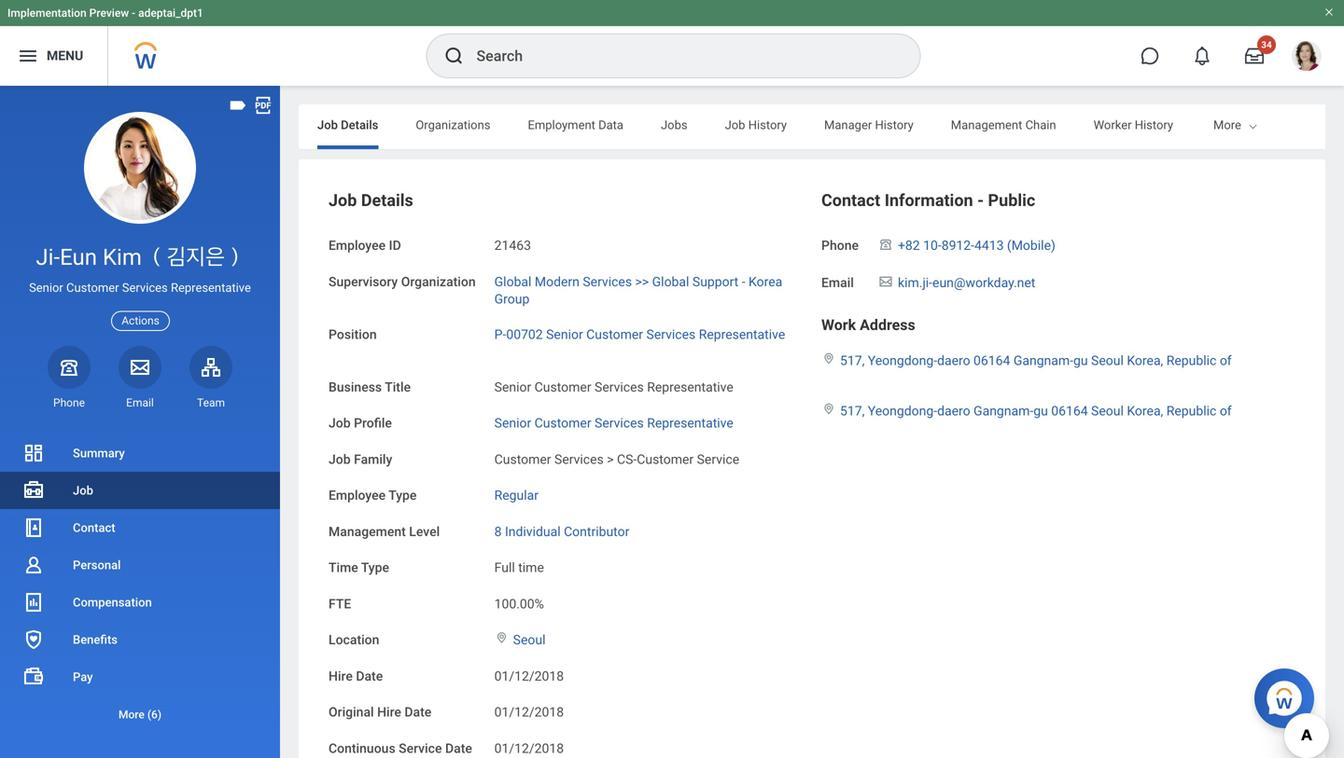 Task type: locate. For each thing, give the bounding box(es) containing it.
06164 down 517, yeongdong-daero 06164 gangnam-gu seoul korea, republic of
[[1051, 404, 1088, 419]]

view printable version (pdf) image
[[253, 95, 274, 116]]

- right preview
[[132, 7, 135, 20]]

phone inside popup button
[[53, 397, 85, 410]]

1 vertical spatial seoul
[[1091, 404, 1124, 419]]

more inside dropdown button
[[119, 709, 145, 722]]

0 vertical spatial details
[[341, 118, 378, 132]]

2 yeongdong- from the top
[[868, 404, 937, 419]]

senior customer services representative for senior customer services representative link
[[494, 416, 734, 431]]

phone image
[[878, 237, 894, 252]]

senior
[[29, 281, 63, 295], [546, 327, 583, 342], [494, 380, 531, 395], [494, 416, 531, 431]]

seoul up 517, yeongdong-daero gangnam-gu 06164 seoul korea, republic of link
[[1091, 353, 1124, 369]]

daero
[[937, 353, 971, 369], [937, 404, 971, 419]]

original hire date
[[329, 705, 432, 721]]

job left family
[[329, 452, 351, 468]]

senior down 00702
[[494, 380, 531, 395]]

2 vertical spatial senior customer services representative
[[494, 416, 734, 431]]

representative inside the navigation pane region
[[171, 281, 251, 295]]

global right >>
[[652, 274, 689, 290]]

modern
[[535, 274, 580, 290]]

customer down eun
[[66, 281, 119, 295]]

navigation pane region
[[0, 86, 280, 759]]

job details inside tab list
[[317, 118, 378, 132]]

517, for 517, yeongdong-daero 06164 gangnam-gu seoul korea, republic of
[[840, 353, 865, 369]]

phone ji-eun kim （김지은） element
[[48, 396, 91, 411]]

1 517, from the top
[[840, 353, 865, 369]]

1 vertical spatial republic
[[1167, 404, 1217, 419]]

1 vertical spatial type
[[361, 561, 389, 576]]

1 vertical spatial senior customer services representative
[[494, 380, 734, 395]]

title
[[385, 380, 411, 395]]

2 01/12/2018 from the top
[[494, 705, 564, 721]]

inbox large image
[[1245, 47, 1264, 65]]

1 yeongdong- from the top
[[868, 353, 937, 369]]

job right jobs at the top
[[725, 118, 745, 132]]

0 vertical spatial senior customer services representative
[[29, 281, 251, 295]]

1 horizontal spatial more
[[1214, 118, 1242, 132]]

seoul up hire date 'element'
[[513, 633, 546, 648]]

2 republic from the top
[[1167, 404, 1217, 419]]

contact
[[822, 191, 881, 211], [73, 521, 115, 535]]

service down 'original hire date'
[[399, 742, 442, 757]]

senior customer services representative up senior customer services representative link
[[494, 380, 734, 395]]

job
[[317, 118, 338, 132], [725, 118, 745, 132], [329, 191, 357, 211], [329, 416, 351, 431], [329, 452, 351, 468], [73, 484, 93, 498]]

0 horizontal spatial global
[[494, 274, 532, 290]]

contributor
[[564, 524, 630, 540]]

employee for employee id
[[329, 238, 386, 253]]

business title element
[[494, 369, 734, 396]]

- inside global modern services >> global support - korea group
[[742, 274, 746, 290]]

job left profile
[[329, 416, 351, 431]]

1 vertical spatial yeongdong-
[[868, 404, 937, 419]]

customer inside the navigation pane region
[[66, 281, 119, 295]]

yeongdong- inside 517, yeongdong-daero 06164 gangnam-gu seoul korea, republic of link
[[868, 353, 937, 369]]

1 vertical spatial employee
[[329, 488, 386, 504]]

517, for 517, yeongdong-daero gangnam-gu 06164 seoul korea, republic of
[[840, 404, 865, 419]]

0 horizontal spatial email
[[126, 397, 154, 410]]

2 daero from the top
[[937, 404, 971, 419]]

regular
[[494, 488, 539, 504]]

0 vertical spatial 517,
[[840, 353, 865, 369]]

history for job history
[[748, 118, 787, 132]]

1 vertical spatial date
[[405, 705, 432, 721]]

2 vertical spatial date
[[445, 742, 472, 757]]

phone button
[[48, 346, 91, 411]]

date
[[356, 669, 383, 685], [405, 705, 432, 721], [445, 742, 472, 757]]

2 history from the left
[[875, 118, 914, 132]]

email down mail image
[[126, 397, 154, 410]]

services inside global modern services >> global support - korea group
[[583, 274, 632, 290]]

job details button
[[329, 191, 413, 211]]

team ji-eun kim （김지은） element
[[190, 396, 232, 411]]

job details group
[[329, 190, 803, 759]]

seoul down 517, yeongdong-daero 06164 gangnam-gu seoul korea, republic of
[[1091, 404, 1124, 419]]

1 horizontal spatial gu
[[1074, 353, 1088, 369]]

0 horizontal spatial location image
[[494, 632, 509, 645]]

0 vertical spatial contact
[[822, 191, 881, 211]]

history right worker at the right top of page
[[1135, 118, 1174, 132]]

-
[[132, 7, 135, 20], [978, 191, 984, 211], [742, 274, 746, 290]]

- inside menu banner
[[132, 7, 135, 20]]

0 vertical spatial email
[[822, 275, 854, 291]]

date left continuous service date element in the bottom of the page
[[445, 742, 472, 757]]

pay image
[[22, 667, 45, 689]]

0 horizontal spatial more
[[119, 709, 145, 722]]

01/12/2018 down original hire date element
[[494, 742, 564, 757]]

location image inside job details group
[[494, 632, 509, 645]]

2 vertical spatial -
[[742, 274, 746, 290]]

tab list containing job details
[[299, 105, 1344, 149]]

1 vertical spatial more
[[119, 709, 145, 722]]

517, yeongdong-daero gangnam-gu 06164 seoul korea, republic of link
[[840, 400, 1232, 419]]

00702
[[506, 327, 543, 342]]

gangnam- down 517, yeongdong-daero 06164 gangnam-gu seoul korea, republic of
[[974, 404, 1034, 419]]

customer inside business title "element"
[[535, 380, 591, 395]]

0 vertical spatial phone
[[822, 238, 859, 253]]

close environment banner image
[[1324, 7, 1335, 18]]

01/12/2018 up original hire date element
[[494, 669, 564, 685]]

location image down location icon
[[822, 403, 836, 416]]

regular link
[[494, 485, 539, 504]]

2 517, from the top
[[840, 404, 865, 419]]

representative down korea
[[699, 327, 785, 342]]

employee up supervisory at the top left of the page
[[329, 238, 386, 253]]

01/12/2018 up continuous service date element in the bottom of the page
[[494, 705, 564, 721]]

worker
[[1094, 118, 1132, 132]]

0 vertical spatial yeongdong-
[[868, 353, 937, 369]]

management left chain
[[951, 118, 1023, 132]]

profile logan mcneil image
[[1292, 41, 1322, 75]]

0 vertical spatial daero
[[937, 353, 971, 369]]

1 horizontal spatial phone
[[822, 238, 859, 253]]

support
[[693, 274, 739, 290]]

type up management level
[[389, 488, 417, 504]]

1 vertical spatial -
[[978, 191, 984, 211]]

phone left phone icon
[[822, 238, 859, 253]]

1 vertical spatial daero
[[937, 404, 971, 419]]

date up continuous service date
[[405, 705, 432, 721]]

business
[[329, 380, 382, 395]]

history for manager history
[[875, 118, 914, 132]]

senior customer services representative up job family element
[[494, 416, 734, 431]]

history right manager
[[875, 118, 914, 132]]

0 vertical spatial management
[[951, 118, 1023, 132]]

details
[[341, 118, 378, 132], [361, 191, 413, 211]]

services inside the navigation pane region
[[122, 281, 168, 295]]

date up 'original hire date'
[[356, 669, 383, 685]]

yeongdong- for 517, yeongdong-daero 06164 gangnam-gu seoul korea, republic of
[[868, 353, 937, 369]]

service right cs-
[[697, 452, 740, 468]]

0 vertical spatial republic
[[1167, 353, 1217, 369]]

services down global modern services >> global support - korea group
[[646, 327, 696, 342]]

0 vertical spatial of
[[1220, 353, 1232, 369]]

34
[[1261, 39, 1272, 50]]

representative inside senior customer services representative link
[[647, 416, 734, 431]]

services left >
[[555, 452, 604, 468]]

job details up employee id
[[329, 191, 413, 211]]

type
[[389, 488, 417, 504], [361, 561, 389, 576]]

level
[[409, 524, 440, 540]]

1 vertical spatial phone
[[53, 397, 85, 410]]

1 vertical spatial hire
[[377, 705, 401, 721]]

senior right 00702
[[546, 327, 583, 342]]

location image left seoul link
[[494, 632, 509, 645]]

0 vertical spatial type
[[389, 488, 417, 504]]

0 horizontal spatial management
[[329, 524, 406, 540]]

type right time
[[361, 561, 389, 576]]

1 history from the left
[[748, 118, 787, 132]]

history
[[748, 118, 787, 132], [875, 118, 914, 132], [1135, 118, 1174, 132]]

1 employee from the top
[[329, 238, 386, 253]]

(mobile)
[[1007, 238, 1056, 253]]

gangnam-
[[1014, 353, 1074, 369], [974, 404, 1034, 419]]

list
[[0, 435, 280, 734]]

0 vertical spatial 06164
[[974, 353, 1010, 369]]

date for service
[[445, 742, 472, 757]]

justify image
[[17, 45, 39, 67]]

1 horizontal spatial management
[[951, 118, 1023, 132]]

korea,
[[1127, 353, 1164, 369], [1127, 404, 1164, 419]]

location image
[[822, 403, 836, 416], [494, 632, 509, 645]]

actions
[[122, 315, 159, 328]]

1 korea, from the top
[[1127, 353, 1164, 369]]

0 horizontal spatial contact
[[73, 521, 115, 535]]

seoul for gu
[[1091, 353, 1124, 369]]

benefits image
[[22, 629, 45, 652]]

2 horizontal spatial -
[[978, 191, 984, 211]]

1 vertical spatial 06164
[[1051, 404, 1088, 419]]

+82 10-8912-4413 (mobile) link
[[898, 234, 1056, 253]]

0 vertical spatial job details
[[317, 118, 378, 132]]

of
[[1220, 353, 1232, 369], [1220, 404, 1232, 419]]

517, yeongdong-daero 06164 gangnam-gu seoul korea, republic of link
[[840, 350, 1232, 369]]

+82
[[898, 238, 920, 253]]

menu
[[47, 48, 83, 64]]

0 vertical spatial employee
[[329, 238, 386, 253]]

1 vertical spatial gu
[[1034, 404, 1048, 419]]

0 vertical spatial gu
[[1074, 353, 1088, 369]]

email up 'work'
[[822, 275, 854, 291]]

representative
[[171, 281, 251, 295], [699, 327, 785, 342], [647, 380, 734, 395], [647, 416, 734, 431]]

1 horizontal spatial date
[[405, 705, 432, 721]]

0 vertical spatial 01/12/2018
[[494, 669, 564, 685]]

1 vertical spatial details
[[361, 191, 413, 211]]

job details up job details button
[[317, 118, 378, 132]]

senior customer services representative down ji-eun kim （김지은）
[[29, 281, 251, 295]]

email
[[822, 275, 854, 291], [126, 397, 154, 410]]

gu down 517, yeongdong-daero 06164 gangnam-gu seoul korea, republic of
[[1034, 404, 1048, 419]]

2 vertical spatial seoul
[[513, 633, 546, 648]]

06164 up 517, yeongdong-daero gangnam-gu 06164 seoul korea, republic of link
[[974, 353, 1010, 369]]

job down summary
[[73, 484, 93, 498]]

details up job details button
[[341, 118, 378, 132]]

2 global from the left
[[652, 274, 689, 290]]

compensation image
[[22, 592, 45, 614]]

location
[[329, 633, 379, 648]]

1 vertical spatial of
[[1220, 404, 1232, 419]]

timeline
[[1211, 118, 1257, 132]]

p-
[[494, 327, 506, 342]]

ji-eun kim （김지은）
[[36, 244, 244, 271]]

hire up original at the left
[[329, 669, 353, 685]]

1 vertical spatial 517,
[[840, 404, 865, 419]]

seoul inside job details group
[[513, 633, 546, 648]]

yeongdong- inside 517, yeongdong-daero gangnam-gu 06164 seoul korea, republic of link
[[868, 404, 937, 419]]

tab list
[[299, 105, 1344, 149]]

hire
[[329, 669, 353, 685], [377, 705, 401, 721]]

employee
[[329, 238, 386, 253], [329, 488, 386, 504]]

01/12/2018 for hire date
[[494, 669, 564, 685]]

hire up continuous service date
[[377, 705, 401, 721]]

details up id
[[361, 191, 413, 211]]

3 history from the left
[[1135, 118, 1174, 132]]

1 horizontal spatial email
[[822, 275, 854, 291]]

services left >>
[[583, 274, 632, 290]]

location image for 517, yeongdong-daero gangnam-gu 06164 seoul korea, republic of
[[822, 403, 836, 416]]

01/12/2018
[[494, 669, 564, 685], [494, 705, 564, 721], [494, 742, 564, 757]]

517, down 'work'
[[840, 404, 865, 419]]

contact for contact information - public
[[822, 191, 881, 211]]

services down ji-eun kim （김지은）
[[122, 281, 168, 295]]

implementation preview -   adeptai_dpt1
[[7, 7, 203, 20]]

1 horizontal spatial contact
[[822, 191, 881, 211]]

seoul
[[1091, 353, 1124, 369], [1091, 404, 1124, 419], [513, 633, 546, 648]]

employee down the job family
[[329, 488, 386, 504]]

2 horizontal spatial history
[[1135, 118, 1174, 132]]

+82 10-8912-4413 (mobile)
[[898, 238, 1056, 253]]

job family element
[[494, 441, 740, 469]]

of for 517, yeongdong-daero gangnam-gu 06164 seoul korea, republic of
[[1220, 404, 1232, 419]]

1 horizontal spatial 06164
[[1051, 404, 1088, 419]]

hire date
[[329, 669, 383, 685]]

team link
[[190, 346, 232, 411]]

management level
[[329, 524, 440, 540]]

contact information - public group
[[822, 190, 1296, 420]]

1 vertical spatial job details
[[329, 191, 413, 211]]

contact up personal
[[73, 521, 115, 535]]

1 vertical spatial service
[[399, 742, 442, 757]]

1 republic from the top
[[1167, 353, 1217, 369]]

history for worker history
[[1135, 118, 1174, 132]]

2 vertical spatial 01/12/2018
[[494, 742, 564, 757]]

manager
[[824, 118, 872, 132]]

0 vertical spatial -
[[132, 7, 135, 20]]

1 daero from the top
[[937, 353, 971, 369]]

mail image
[[129, 356, 151, 379]]

services up senior customer services representative link
[[595, 380, 644, 395]]

personal link
[[0, 547, 280, 584]]

history left manager
[[748, 118, 787, 132]]

1 global from the left
[[494, 274, 532, 290]]

0 horizontal spatial history
[[748, 118, 787, 132]]

0 horizontal spatial 06164
[[974, 353, 1010, 369]]

0 horizontal spatial service
[[399, 742, 442, 757]]

jobs
[[661, 118, 688, 132]]

- left the public at the top right of page
[[978, 191, 984, 211]]

1 horizontal spatial global
[[652, 274, 689, 290]]

management down employee type
[[329, 524, 406, 540]]

representative down （김지은）
[[171, 281, 251, 295]]

more down 34 button
[[1214, 118, 1242, 132]]

517, right location icon
[[840, 353, 865, 369]]

contact link
[[0, 510, 280, 547]]

517, yeongdong-daero 06164 gangnam-gu seoul korea, republic of
[[840, 353, 1232, 369]]

hire date element
[[494, 658, 564, 686]]

republic
[[1167, 353, 1217, 369], [1167, 404, 1217, 419]]

0 vertical spatial service
[[697, 452, 740, 468]]

pay link
[[0, 659, 280, 696]]

services up job family element
[[595, 416, 644, 431]]

1 horizontal spatial history
[[875, 118, 914, 132]]

details inside group
[[361, 191, 413, 211]]

gangnam- up 517, yeongdong-daero gangnam-gu 06164 seoul korea, republic of link
[[1014, 353, 1074, 369]]

0 vertical spatial korea,
[[1127, 353, 1164, 369]]

job profile
[[329, 416, 392, 431]]

work address
[[822, 316, 916, 334]]

>
[[607, 452, 614, 468]]

contact for contact
[[73, 521, 115, 535]]

phone down phone image in the left top of the page
[[53, 397, 85, 410]]

tag image
[[228, 95, 248, 116]]

senior down 'ji-'
[[29, 281, 63, 295]]

1 vertical spatial email
[[126, 397, 154, 410]]

p-00702 senior customer services representative link
[[494, 323, 785, 342]]

3 01/12/2018 from the top
[[494, 742, 564, 757]]

1 vertical spatial location image
[[494, 632, 509, 645]]

2 korea, from the top
[[1127, 404, 1164, 419]]

customer up senior customer services representative link
[[535, 380, 591, 395]]

0 vertical spatial more
[[1214, 118, 1242, 132]]

0 horizontal spatial phone
[[53, 397, 85, 410]]

more for more
[[1214, 118, 1242, 132]]

1 01/12/2018 from the top
[[494, 669, 564, 685]]

yeongdong-
[[868, 353, 937, 369], [868, 404, 937, 419]]

0 horizontal spatial gu
[[1034, 404, 1048, 419]]

2 of from the top
[[1220, 404, 1232, 419]]

organization
[[401, 274, 476, 290]]

daero for 06164
[[937, 353, 971, 369]]

global modern services >> global support - korea group link
[[494, 271, 783, 307]]

contact inside the navigation pane region
[[73, 521, 115, 535]]

- inside group
[[978, 191, 984, 211]]

services inside job family element
[[555, 452, 604, 468]]

0 vertical spatial location image
[[822, 403, 836, 416]]

representative up job family element
[[647, 416, 734, 431]]

- left korea
[[742, 274, 746, 290]]

1 vertical spatial management
[[329, 524, 406, 540]]

contact up phone icon
[[822, 191, 881, 211]]

8912-
[[942, 238, 975, 253]]

06164
[[974, 353, 1010, 369], [1051, 404, 1088, 419]]

1 horizontal spatial hire
[[377, 705, 401, 721]]

more left (6)
[[119, 709, 145, 722]]

service
[[697, 452, 740, 468], [399, 742, 442, 757]]

1 horizontal spatial location image
[[822, 403, 836, 416]]

representative down p-00702 senior customer services representative
[[647, 380, 734, 395]]

contact inside group
[[822, 191, 881, 211]]

0 horizontal spatial date
[[356, 669, 383, 685]]

location image inside contact information - public group
[[822, 403, 836, 416]]

1 horizontal spatial -
[[742, 274, 746, 290]]

1 vertical spatial 01/12/2018
[[494, 705, 564, 721]]

gu up 517, yeongdong-daero gangnam-gu 06164 seoul korea, republic of link
[[1074, 353, 1088, 369]]

2 employee from the top
[[329, 488, 386, 504]]

1 of from the top
[[1220, 353, 1232, 369]]

2 horizontal spatial date
[[445, 742, 472, 757]]

0 horizontal spatial hire
[[329, 669, 353, 685]]

1 vertical spatial korea,
[[1127, 404, 1164, 419]]

0 horizontal spatial -
[[132, 7, 135, 20]]

continuous service date
[[329, 742, 472, 757]]

1 horizontal spatial service
[[697, 452, 740, 468]]

8
[[494, 524, 502, 540]]

management inside job details group
[[329, 524, 406, 540]]

0 vertical spatial seoul
[[1091, 353, 1124, 369]]

global up group
[[494, 274, 532, 290]]

list containing summary
[[0, 435, 280, 734]]

1 vertical spatial contact
[[73, 521, 115, 535]]

seoul link
[[513, 629, 546, 648]]



Task type: vqa. For each thing, say whether or not it's contained in the screenshot.
The 5 in the "5" BUTTON
no



Task type: describe. For each thing, give the bounding box(es) containing it.
benefits
[[73, 633, 118, 647]]

（김지은）
[[147, 244, 244, 271]]

representative inside p-00702 senior customer services representative link
[[699, 327, 785, 342]]

actions button
[[111, 311, 170, 331]]

position
[[329, 327, 377, 342]]

additiona
[[1294, 118, 1344, 132]]

information
[[885, 191, 973, 211]]

services inside business title "element"
[[595, 380, 644, 395]]

manager history
[[824, 118, 914, 132]]

pay
[[73, 671, 93, 685]]

preview
[[89, 7, 129, 20]]

customer up job family element
[[535, 416, 591, 431]]

public
[[988, 191, 1036, 211]]

senior customer services representative inside the navigation pane region
[[29, 281, 251, 295]]

customer right >
[[637, 452, 694, 468]]

global modern services >> global support - korea group
[[494, 274, 783, 307]]

0 vertical spatial hire
[[329, 669, 353, 685]]

(6)
[[147, 709, 162, 722]]

customer up business title "element"
[[586, 327, 643, 342]]

team
[[197, 397, 225, 410]]

yeongdong- for 517, yeongdong-daero gangnam-gu 06164 seoul korea, republic of
[[868, 404, 937, 419]]

representative inside business title "element"
[[647, 380, 734, 395]]

- for information
[[978, 191, 984, 211]]

10-
[[923, 238, 942, 253]]

profile
[[354, 416, 392, 431]]

id
[[389, 238, 401, 253]]

full time
[[494, 561, 544, 576]]

01/12/2018 for original hire date
[[494, 705, 564, 721]]

517, yeongdong-daero gangnam-gu 06164 seoul korea, republic of
[[840, 404, 1232, 419]]

of for 517, yeongdong-daero 06164 gangnam-gu seoul korea, republic of
[[1220, 353, 1232, 369]]

time
[[329, 561, 358, 576]]

employee for employee type
[[329, 488, 386, 504]]

eun
[[60, 244, 97, 271]]

0 vertical spatial date
[[356, 669, 383, 685]]

email button
[[119, 346, 162, 411]]

worker history
[[1094, 118, 1174, 132]]

kim.ji-eun@workday.net
[[898, 275, 1036, 291]]

work
[[822, 316, 856, 334]]

menu banner
[[0, 0, 1344, 86]]

customer services > cs-customer service
[[494, 452, 740, 468]]

mail image
[[878, 274, 894, 289]]

more (6) button
[[0, 704, 280, 727]]

business title
[[329, 380, 411, 395]]

email inside popup button
[[126, 397, 154, 410]]

more for more (6)
[[119, 709, 145, 722]]

1 vertical spatial gangnam-
[[974, 404, 1034, 419]]

06164 inside 517, yeongdong-daero gangnam-gu 06164 seoul korea, republic of link
[[1051, 404, 1088, 419]]

more (6) button
[[0, 696, 280, 734]]

senior inside business title "element"
[[494, 380, 531, 395]]

address
[[860, 316, 916, 334]]

summary image
[[22, 443, 45, 465]]

search image
[[443, 45, 465, 67]]

date for hire
[[405, 705, 432, 721]]

full time element
[[494, 557, 544, 576]]

more (6)
[[119, 709, 162, 722]]

customer up regular link
[[494, 452, 551, 468]]

notifications large image
[[1193, 47, 1212, 65]]

job image
[[22, 480, 45, 502]]

0 vertical spatial gangnam-
[[1014, 353, 1074, 369]]

time
[[518, 561, 544, 576]]

contact image
[[22, 517, 45, 540]]

korea
[[749, 274, 783, 290]]

job link
[[0, 472, 280, 510]]

location image for seoul
[[494, 632, 509, 645]]

contact information - public
[[822, 191, 1036, 211]]

senior customer services representative link
[[494, 412, 734, 431]]

kim.ji-eun@workday.net link
[[898, 271, 1036, 291]]

employee id
[[329, 238, 401, 253]]

implementation
[[7, 7, 87, 20]]

korea, for 06164
[[1127, 404, 1164, 419]]

8 individual contributor
[[494, 524, 630, 540]]

34 button
[[1234, 35, 1276, 77]]

job family
[[329, 452, 392, 468]]

employee id element
[[494, 227, 531, 255]]

full
[[494, 561, 515, 576]]

republic for 517, yeongdong-daero 06164 gangnam-gu seoul korea, republic of
[[1167, 353, 1217, 369]]

01/12/2018 for continuous service date
[[494, 742, 564, 757]]

contact information - public button
[[822, 191, 1036, 211]]

chain
[[1026, 118, 1056, 132]]

type for time type
[[361, 561, 389, 576]]

location image
[[822, 352, 836, 366]]

job up employee id
[[329, 191, 357, 211]]

eun@workday.net
[[933, 275, 1036, 291]]

daero for gangnam-
[[937, 404, 971, 419]]

phone inside contact information - public group
[[822, 238, 859, 253]]

employment data
[[528, 118, 624, 132]]

data
[[598, 118, 624, 132]]

employment
[[528, 118, 595, 132]]

email ji-eun kim （김지은） element
[[119, 396, 162, 411]]

ji-
[[36, 244, 60, 271]]

8 individual contributor link
[[494, 521, 630, 540]]

p-00702 senior customer services representative
[[494, 327, 785, 342]]

cs-
[[617, 452, 637, 468]]

supervisory organization
[[329, 274, 476, 290]]

korea, for gu
[[1127, 353, 1164, 369]]

type for employee type
[[389, 488, 417, 504]]

100.00%
[[494, 597, 544, 612]]

gu inside 517, yeongdong-daero gangnam-gu 06164 seoul korea, republic of link
[[1034, 404, 1048, 419]]

email inside contact information - public group
[[822, 275, 854, 291]]

personal
[[73, 559, 121, 573]]

republic for 517, yeongdong-daero gangnam-gu 06164 seoul korea, republic of
[[1167, 404, 1217, 419]]

job up job details button
[[317, 118, 338, 132]]

>>
[[635, 274, 649, 290]]

phone image
[[56, 356, 82, 379]]

original hire date element
[[494, 694, 564, 722]]

management chain
[[951, 118, 1056, 132]]

compensation link
[[0, 584, 280, 622]]

gu inside 517, yeongdong-daero 06164 gangnam-gu seoul korea, republic of link
[[1074, 353, 1088, 369]]

senior inside the navigation pane region
[[29, 281, 63, 295]]

kim
[[103, 244, 142, 271]]

continuous service date element
[[494, 730, 564, 758]]

06164 inside 517, yeongdong-daero 06164 gangnam-gu seoul korea, republic of link
[[974, 353, 1010, 369]]

management for management chain
[[951, 118, 1023, 132]]

4413
[[975, 238, 1004, 253]]

group
[[494, 292, 530, 307]]

personal image
[[22, 555, 45, 577]]

employee type
[[329, 488, 417, 504]]

benefits link
[[0, 622, 280, 659]]

organizations
[[416, 118, 491, 132]]

summary
[[73, 447, 125, 461]]

21463
[[494, 238, 531, 253]]

individual
[[505, 524, 561, 540]]

Search Workday  search field
[[477, 35, 882, 77]]

menu button
[[0, 26, 108, 86]]

senior up regular link
[[494, 416, 531, 431]]

service inside job family element
[[697, 452, 740, 468]]

- for preview
[[132, 7, 135, 20]]

seoul for 06164
[[1091, 404, 1124, 419]]

time type
[[329, 561, 389, 576]]

fte element
[[494, 586, 544, 613]]

senior customer services representative for business title "element"
[[494, 380, 734, 395]]

management for management level
[[329, 524, 406, 540]]

job inside the navigation pane region
[[73, 484, 93, 498]]

view team image
[[200, 356, 222, 379]]

family
[[354, 452, 392, 468]]

job details inside group
[[329, 191, 413, 211]]

adeptai_dpt1
[[138, 7, 203, 20]]



